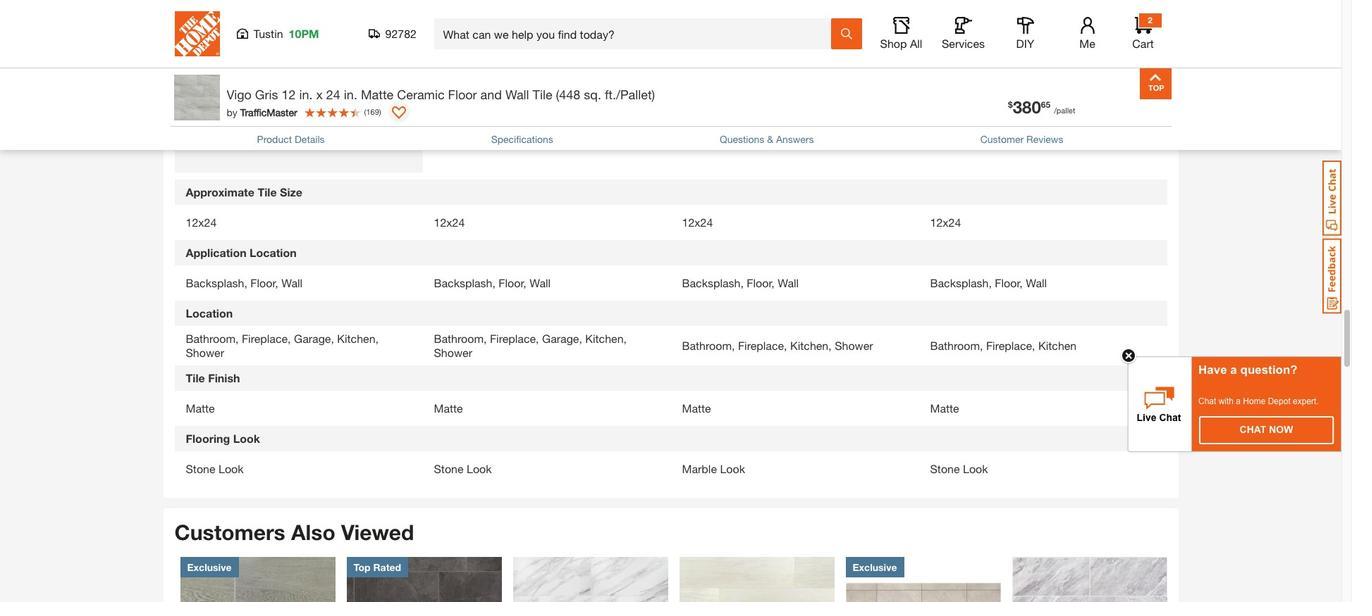 Task type: describe. For each thing, give the bounding box(es) containing it.
size
[[280, 185, 303, 199]]

slate
[[1004, 59, 1026, 71]]

ft./pallet)
[[1044, 74, 1082, 86]]

3 stone from the left
[[930, 462, 960, 476]]

0 horizontal spatial 380
[[254, 126, 266, 135]]

2 for $
[[697, 118, 706, 138]]

tile left size
[[258, 185, 277, 199]]

. inside $ 2 84 $ 2 . 99
[[728, 127, 730, 136]]

reviews
[[1027, 133, 1064, 145]]

ft. for 1
[[983, 125, 990, 134]]

( up specifications
[[499, 100, 501, 109]]

4 floor, from the left
[[995, 276, 1023, 290]]

question?
[[1241, 364, 1298, 377]]

details
[[295, 133, 325, 145]]

approximate tile size
[[186, 185, 303, 199]]

169 for /sq. ft. ( $ 380 . 65 /pallet )
[[501, 100, 514, 109]]

trafficmaster vigo beige 12 in. x 24 in. matte ceramic floor and wall tile (448 sq. ft./pallet)
[[437, 46, 639, 86]]

cascade ridge slate 12 in. x 24 in. ceramic floor and wall tile (481.28 sq. ft./pallet) image
[[926, 0, 1160, 32]]

top
[[354, 562, 371, 574]]

shop
[[880, 37, 907, 50]]

3 backsplash, floor, wall from the left
[[682, 276, 799, 290]]

1 horizontal spatial shower
[[434, 346, 472, 359]]

1 horizontal spatial /sq. ft. ( $ 380 . 65 /pallet )
[[471, 125, 551, 134]]

tile inside trafficmaster vigo beige 12 in. x 24 in. matte ceramic floor and wall tile (448 sq. ft./pallet)
[[477, 74, 493, 86]]

tustin
[[253, 27, 283, 40]]

tile inside daltile cascade ridge slate 12 in. x 24 in. ceramic floor and wall tile (481.28 sq. ft./pallet)
[[974, 74, 989, 86]]

customer
[[981, 133, 1024, 145]]

$ inside $ 380 65 /pallet
[[1008, 99, 1013, 110]]

1 horizontal spatial 169
[[366, 107, 379, 116]]

with
[[1219, 397, 1234, 407]]

bathroom, fireplace, kitchen
[[930, 339, 1077, 352]]

sq. for 85
[[517, 74, 531, 86]]

) left display image in the left of the page
[[379, 107, 381, 116]]

2 bathroom, fireplace, garage, kitchen, shower from the left
[[434, 332, 627, 359]]

( left display image in the left of the page
[[364, 107, 366, 116]]

vigo beige 12 in. x 24 in. matte ceramic floor and wall tile (448 sq. ft./pallet) image
[[430, 0, 664, 32]]

ceramic for 85
[[577, 59, 614, 71]]

0 horizontal spatial shower
[[186, 346, 224, 359]]

169 for /pallet
[[253, 101, 265, 110]]

446 )
[[997, 100, 1012, 109]]

me button
[[1065, 17, 1110, 51]]

10pm
[[289, 27, 319, 40]]

(448 inside trafficmaster vigo beige 12 in. x 24 in. matte ceramic floor and wall tile (448 sq. ft./pallet)
[[496, 74, 515, 86]]

) inside "/sq. ft. ( $ 726 . 98 /pallet ) 1 . 59"
[[1045, 125, 1047, 134]]

$ 380 65 /pallet
[[1008, 97, 1076, 117]]

exclusive for portland stone gray 18 in. x 18 in. glazed ceramic floor and wall tile (17.44 sq. ft. / case) image
[[853, 562, 897, 574]]

1 backsplash, from the left
[[186, 276, 247, 290]]

chat now
[[1240, 425, 1294, 436]]

0 horizontal spatial kitchen,
[[337, 332, 379, 345]]

2 garage, from the left
[[542, 332, 582, 345]]

2 horizontal spatial 380
[[1013, 97, 1041, 117]]

customers also viewed
[[175, 520, 414, 546]]

beige
[[459, 59, 484, 71]]

ridge
[[975, 59, 1001, 71]]

bathroom, fireplace, kitchen, shower
[[682, 339, 873, 352]]

exclusive for glenwood fog 7 in. x 20 in. ceramic floor and wall tile (10.89 sq. ft. / case) image
[[187, 562, 232, 574]]

65 inside $ 380 65 /pallet
[[1041, 99, 1051, 110]]

flooring look
[[186, 432, 260, 445]]

1 12x24 from the left
[[186, 216, 217, 229]]

shop all button
[[879, 17, 924, 51]]

rated
[[373, 562, 401, 574]]

display image
[[392, 106, 406, 121]]

have
[[1199, 364, 1227, 377]]

4 12x24 from the left
[[930, 216, 961, 229]]

(481.28
[[992, 74, 1025, 86]]

2 stone look from the left
[[434, 462, 492, 476]]

3 backsplash, from the left
[[682, 276, 744, 290]]

/sq. for 85
[[471, 125, 484, 134]]

vigo gris 12 in. x 24 in. matte ceramic floor and wall tile (448 sq. ft./pallet)
[[227, 87, 655, 102]]

finish
[[208, 371, 240, 385]]

viewed
[[341, 520, 414, 546]]

0 horizontal spatial location
[[186, 307, 233, 320]]

1 backsplash, floor, wall from the left
[[186, 276, 303, 290]]

1 horizontal spatial ( 169 )
[[364, 107, 381, 116]]

ft. for 85
[[486, 125, 493, 134]]

0 horizontal spatial ceramic
[[397, 87, 445, 102]]

chat
[[1240, 425, 1267, 436]]

$ right 85
[[497, 125, 502, 134]]

product image image
[[174, 75, 220, 121]]

tile finish
[[186, 371, 240, 385]]

approximate
[[186, 185, 255, 199]]

now
[[1269, 425, 1294, 436]]

0 horizontal spatial 12
[[282, 87, 296, 102]]

top button
[[1140, 68, 1172, 99]]

$ down the by trafficmaster
[[249, 126, 254, 135]]

customer reviews
[[981, 133, 1064, 145]]

0 horizontal spatial x
[[316, 87, 323, 102]]

3 stone look from the left
[[930, 462, 988, 476]]

specifications
[[491, 133, 553, 145]]

1 horizontal spatial sq.
[[584, 87, 601, 102]]

cart
[[1133, 37, 1154, 50]]

2 backsplash, from the left
[[434, 276, 496, 290]]

( 169 ) for /pallet
[[251, 101, 267, 110]]

$ inside "/sq. ft. ( $ 726 . 98 /pallet ) 1 . 59"
[[994, 125, 998, 134]]

shop all
[[880, 37, 923, 50]]

) right product
[[301, 126, 303, 135]]

questions
[[720, 133, 765, 145]]

/pallet inside $ 380 65 /pallet
[[1054, 106, 1076, 115]]

and for 85
[[437, 74, 453, 86]]

floor for 1
[[1130, 59, 1152, 71]]

tile down trafficmaster vigo beige 12 in. x 24 in. matte ceramic floor and wall tile (448 sq. ft./pallet)
[[533, 87, 553, 102]]

0 vertical spatial a
[[1231, 364, 1237, 377]]

capel bianco 6 in. x 24 in. matte ceramic floor and wall tile (17 sq. ft./case) image
[[679, 558, 835, 603]]

sq. for 1
[[1027, 74, 1041, 86]]

/sq. ft. ( $ 726 . 98 /pallet ) 1 . 59
[[967, 125, 1047, 145]]

services
[[942, 37, 985, 50]]

1 inside "/sq. ft. ( $ 726 . 98 /pallet ) 1 . 59"
[[972, 136, 976, 145]]

1 stone look from the left
[[186, 462, 244, 476]]

questions & answers
[[720, 133, 814, 145]]

customers
[[175, 520, 285, 546]]

diy button
[[1003, 17, 1048, 51]]

depot
[[1268, 397, 1291, 407]]

1 horizontal spatial (448
[[556, 87, 581, 102]]

services button
[[941, 17, 986, 51]]

product details
[[257, 133, 325, 145]]

59
[[978, 136, 987, 145]]

marble
[[682, 462, 717, 476]]

0 vertical spatial location
[[250, 246, 297, 259]]

1 floor, from the left
[[251, 276, 278, 290]]

by
[[227, 106, 237, 118]]

flooring
[[186, 432, 230, 445]]

also
[[291, 520, 335, 546]]



Task type: vqa. For each thing, say whether or not it's contained in the screenshot.
Floor
yes



Task type: locate. For each thing, give the bounding box(es) containing it.
trafficmaster down gris
[[240, 106, 297, 118]]

stone look
[[186, 462, 244, 476], [434, 462, 492, 476], [930, 462, 988, 476]]

product
[[257, 133, 292, 145]]

portland stone gray 18 in. x 18 in. glazed ceramic floor and wall tile (17.44 sq. ft. / case) image
[[846, 558, 1001, 603]]

sq. inside trafficmaster vigo beige 12 in. x 24 in. matte ceramic floor and wall tile (448 sq. ft./pallet)
[[517, 74, 531, 86]]

1 horizontal spatial vigo
[[437, 59, 456, 71]]

2 horizontal spatial x
[[1056, 59, 1061, 71]]

2 horizontal spatial ft.
[[983, 125, 990, 134]]

x right beige
[[514, 59, 519, 71]]

wall inside daltile cascade ridge slate 12 in. x 24 in. ceramic floor and wall tile (481.28 sq. ft./pallet)
[[953, 74, 971, 86]]

matte inside trafficmaster vigo beige 12 in. x 24 in. matte ceramic floor and wall tile (448 sq. ft./pallet)
[[549, 59, 574, 71]]

a right have
[[1231, 364, 1237, 377]]

and down beige
[[481, 87, 502, 102]]

24 inside trafficmaster vigo beige 12 in. x 24 in. matte ceramic floor and wall tile (448 sq. ft./pallet)
[[522, 59, 533, 71]]

2 exclusive from the left
[[853, 562, 897, 574]]

380
[[1013, 97, 1041, 117], [502, 125, 515, 134], [254, 126, 266, 135]]

65 down ft./pallet) at the top of the page
[[1041, 99, 1051, 110]]

1 horizontal spatial /sq.
[[471, 125, 484, 134]]

/sq. right 85
[[471, 125, 484, 134]]

1 vertical spatial vigo
[[227, 87, 252, 102]]

a
[[1231, 364, 1237, 377], [1236, 397, 1241, 407]]

strata 12 in. x 24 in. matte ceramic stone look floor and wall tile (16 sq. ft./case) image
[[513, 558, 668, 603]]

$ left 84
[[692, 120, 697, 131]]

0 horizontal spatial ft./pallet)
[[534, 74, 573, 86]]

in.
[[501, 59, 511, 71], [535, 59, 546, 71], [1042, 59, 1053, 71], [1077, 59, 1088, 71], [299, 87, 313, 102], [344, 87, 357, 102]]

floor
[[616, 59, 639, 71], [1130, 59, 1152, 71], [448, 87, 477, 102]]

12 inside trafficmaster vigo beige 12 in. x 24 in. matte ceramic floor and wall tile (448 sq. ft./pallet)
[[487, 59, 498, 71]]

1 horizontal spatial x
[[514, 59, 519, 71]]

x inside trafficmaster vigo beige 12 in. x 24 in. matte ceramic floor and wall tile (448 sq. ft./pallet)
[[514, 59, 519, 71]]

1 horizontal spatial 1
[[972, 136, 976, 145]]

floor down cart
[[1130, 59, 1152, 71]]

( 169 ) left display image in the left of the page
[[364, 107, 381, 116]]

/pallet down the by trafficmaster
[[279, 126, 301, 135]]

sq. up specifications
[[517, 74, 531, 86]]

1 horizontal spatial kitchen,
[[585, 332, 627, 345]]

1 garage, from the left
[[294, 332, 334, 345]]

169 left display image in the left of the page
[[366, 107, 379, 116]]

and inside trafficmaster vigo beige 12 in. x 24 in. matte ceramic floor and wall tile (448 sq. ft./pallet)
[[437, 74, 453, 86]]

have a question?
[[1199, 364, 1298, 377]]

and
[[437, 74, 453, 86], [933, 74, 950, 86], [481, 87, 502, 102]]

1 horizontal spatial bathroom, fireplace, garage, kitchen, shower
[[434, 332, 627, 359]]

2 horizontal spatial ( 169 )
[[499, 100, 516, 109]]

1 horizontal spatial ft.
[[486, 125, 493, 134]]

ceramic up display image in the left of the page
[[397, 87, 445, 102]]

wall
[[456, 74, 475, 86], [953, 74, 971, 86], [506, 87, 529, 102], [281, 276, 303, 290], [530, 276, 551, 290], [778, 276, 799, 290], [1026, 276, 1047, 290]]

tile down beige
[[477, 74, 493, 86]]

1 vertical spatial location
[[186, 307, 233, 320]]

0 horizontal spatial /sq. ft. ( $ 380 . 65 /pallet )
[[223, 126, 303, 135]]

customer reviews button
[[981, 132, 1064, 147], [981, 132, 1064, 147]]

kitchen
[[1039, 339, 1077, 352]]

0 horizontal spatial 65
[[269, 126, 277, 135]]

/pallet
[[1054, 106, 1076, 115], [528, 125, 549, 134], [1024, 125, 1045, 134], [279, 126, 301, 135]]

2 horizontal spatial 24
[[1063, 59, 1074, 71]]

0 vertical spatial ft./pallet)
[[534, 74, 573, 86]]

1 horizontal spatial 24
[[522, 59, 533, 71]]

floor inside daltile cascade ridge slate 12 in. x 24 in. ceramic floor and wall tile (481.28 sq. ft./pallet)
[[1130, 59, 1152, 71]]

2 horizontal spatial sq.
[[1027, 74, 1041, 86]]

bathroom,
[[186, 332, 239, 345], [434, 332, 487, 345], [682, 339, 735, 352], [930, 339, 983, 352]]

( right 85
[[495, 125, 497, 134]]

65 down trafficmaster vigo beige 12 in. x 24 in. matte ceramic floor and wall tile (448 sq. ft./pallet)
[[517, 125, 525, 134]]

cascade
[[933, 59, 972, 71]]

look
[[233, 432, 260, 445], [219, 462, 244, 476], [467, 462, 492, 476], [720, 462, 745, 476], [963, 462, 988, 476]]

/sq. ft. ( $ 380 . 65 /pallet )
[[471, 125, 551, 134], [223, 126, 303, 135]]

home
[[1243, 397, 1266, 407]]

&
[[767, 133, 774, 145]]

and up "vigo gris 12 in. x 24 in. matte ceramic floor and wall tile (448 sq. ft./pallet)"
[[437, 74, 453, 86]]

a right the with
[[1236, 397, 1241, 407]]

12 inside daltile cascade ridge slate 12 in. x 24 in. ceramic floor and wall tile (481.28 sq. ft./pallet)
[[1029, 59, 1040, 71]]

$ 2 84 $ 2 . 99
[[692, 118, 739, 138]]

( left "726"
[[992, 125, 994, 134]]

/sq. for 1
[[967, 125, 981, 134]]

85
[[444, 128, 463, 147]]

0 horizontal spatial exclusive
[[187, 562, 232, 574]]

and down cascade
[[933, 74, 950, 86]]

(448 up specifications
[[496, 74, 515, 86]]

1 horizontal spatial ft./pallet)
[[605, 87, 655, 102]]

1 exclusive from the left
[[187, 562, 232, 574]]

What can we help you find today? search field
[[443, 19, 830, 49]]

ft.
[[486, 125, 493, 134], [983, 125, 990, 134], [238, 126, 245, 135]]

2 horizontal spatial 12
[[1029, 59, 1040, 71]]

/sq. down the by
[[223, 126, 236, 135]]

( left gris
[[251, 101, 253, 110]]

0 vertical spatial (448
[[496, 74, 515, 86]]

sq.
[[517, 74, 531, 86], [1027, 74, 1041, 86], [584, 87, 601, 102]]

0 horizontal spatial 24
[[326, 87, 340, 102]]

wall inside trafficmaster vigo beige 12 in. x 24 in. matte ceramic floor and wall tile (448 sq. ft./pallet)
[[456, 74, 475, 86]]

2 stone from the left
[[434, 462, 464, 476]]

tustin 10pm
[[253, 27, 319, 40]]

380 right 85
[[502, 125, 515, 134]]

( 169 ) right the by
[[251, 101, 267, 110]]

top rated
[[354, 562, 401, 574]]

99
[[730, 127, 739, 136]]

location
[[250, 246, 297, 259], [186, 307, 233, 320]]

( down the by trafficmaster
[[247, 126, 249, 135]]

/sq. ft. ( $ 380 . 65 /pallet ) down the by trafficmaster
[[223, 126, 303, 135]]

cascade ridge 24 in. x 12 in. slate ceramic floor and wall tile (15.04 sq. ft. / case) image
[[347, 558, 502, 603]]

0 horizontal spatial garage,
[[294, 332, 334, 345]]

169 right the by
[[253, 101, 265, 110]]

sq. inside daltile cascade ridge slate 12 in. x 24 in. ceramic floor and wall tile (481.28 sq. ft./pallet)
[[1027, 74, 1041, 86]]

24 up ft./pallet) at the top of the page
[[1063, 59, 1074, 71]]

trafficmaster up beige
[[437, 46, 499, 58]]

0 vertical spatial vigo
[[437, 59, 456, 71]]

/pallet down ft./pallet) at the top of the page
[[1054, 106, 1076, 115]]

2 horizontal spatial floor
[[1130, 59, 1152, 71]]

2 horizontal spatial 169
[[501, 100, 514, 109]]

live chat image
[[1323, 161, 1342, 236]]

0 horizontal spatial ( 169 )
[[251, 101, 267, 110]]

newgate gray marble matte 12 in. x 24 in. glazed ceramic floor and wall tile (15.04 sq. ft./case) image
[[1012, 558, 1167, 603]]

12 in. x 24 in. kaala riptide matte ceramic floor and wall tile (12-cases/192 sq. ft./pallet) image
[[678, 0, 912, 42]]

12 right the slate
[[1029, 59, 1040, 71]]

0 horizontal spatial stone
[[186, 462, 215, 476]]

product details button
[[257, 132, 325, 147], [257, 132, 325, 147]]

ft./pallet) inside trafficmaster vigo beige 12 in. x 24 in. matte ceramic floor and wall tile (448 sq. ft./pallet)
[[534, 74, 573, 86]]

2 horizontal spatial ceramic
[[1090, 59, 1127, 71]]

12 right beige
[[487, 59, 498, 71]]

0 horizontal spatial and
[[437, 74, 453, 86]]

/sq. inside "/sq. ft. ( $ 726 . 98 /pallet ) 1 . 59"
[[967, 125, 981, 134]]

380 right 446 )
[[1013, 97, 1041, 117]]

1 horizontal spatial garage,
[[542, 332, 582, 345]]

ft. right 85
[[486, 125, 493, 134]]

ceramic down the me
[[1090, 59, 1127, 71]]

x inside daltile cascade ridge slate 12 in. x 24 in. ceramic floor and wall tile (481.28 sq. ft./pallet)
[[1056, 59, 1061, 71]]

ceramic inside trafficmaster vigo beige 12 in. x 24 in. matte ceramic floor and wall tile (448 sq. ft./pallet)
[[577, 59, 614, 71]]

3 12x24 from the left
[[682, 216, 713, 229]]

2 for cart
[[1148, 15, 1153, 25]]

169
[[501, 100, 514, 109], [253, 101, 265, 110], [366, 107, 379, 116]]

ft./pallet)
[[534, 74, 573, 86], [605, 87, 655, 102]]

marble look
[[682, 462, 745, 476]]

( 169 )
[[499, 100, 516, 109], [251, 101, 267, 110], [364, 107, 381, 116]]

24 inside daltile cascade ridge slate 12 in. x 24 in. ceramic floor and wall tile (481.28 sq. ft./pallet)
[[1063, 59, 1074, 71]]

2 horizontal spatial kitchen,
[[790, 339, 832, 352]]

4 backsplash, from the left
[[930, 276, 992, 290]]

0 horizontal spatial 169
[[253, 101, 265, 110]]

ft. down the by trafficmaster
[[238, 126, 245, 135]]

/sq. ft. ( $ 380 . 65 /pallet ) right 85
[[471, 125, 551, 134]]

ceramic for 1
[[1090, 59, 1127, 71]]

floor down beige
[[448, 87, 477, 102]]

2 floor, from the left
[[499, 276, 527, 290]]

98
[[1013, 125, 1022, 134]]

( 169 ) up specifications
[[499, 100, 516, 109]]

floor inside trafficmaster vigo beige 12 in. x 24 in. matte ceramic floor and wall tile (448 sq. ft./pallet)
[[616, 59, 639, 71]]

daltile
[[933, 46, 963, 58]]

1 horizontal spatial 65
[[517, 125, 525, 134]]

1
[[945, 128, 954, 147], [972, 136, 976, 145]]

24 right gris
[[326, 87, 340, 102]]

1 horizontal spatial stone look
[[434, 462, 492, 476]]

446
[[997, 100, 1010, 109]]

) down trafficmaster vigo beige 12 in. x 24 in. matte ceramic floor and wall tile (448 sq. ft./pallet)
[[549, 125, 551, 134]]

0 horizontal spatial 1
[[945, 128, 954, 147]]

) down $ 380 65 /pallet
[[1045, 125, 1047, 134]]

1 horizontal spatial stone
[[434, 462, 464, 476]]

$ left '98'
[[994, 125, 998, 134]]

application location
[[186, 246, 297, 259]]

tile down ridge
[[974, 74, 989, 86]]

garage,
[[294, 332, 334, 345], [542, 332, 582, 345]]

/sq. up 59
[[967, 125, 981, 134]]

by trafficmaster
[[227, 106, 297, 118]]

answers
[[776, 133, 814, 145]]

0 horizontal spatial ft.
[[238, 126, 245, 135]]

) up product
[[265, 101, 267, 110]]

1 vertical spatial a
[[1236, 397, 1241, 407]]

diy
[[1017, 37, 1035, 50]]

1 horizontal spatial ceramic
[[577, 59, 614, 71]]

stone
[[186, 462, 215, 476], [434, 462, 464, 476], [930, 462, 960, 476]]

0 horizontal spatial (448
[[496, 74, 515, 86]]

vigo left beige
[[437, 59, 456, 71]]

2 inside $ 2 84 $ 2 . 99
[[723, 127, 728, 136]]

) down (481.28
[[1010, 100, 1012, 109]]

0 horizontal spatial stone look
[[186, 462, 244, 476]]

1 horizontal spatial trafficmaster
[[437, 46, 499, 58]]

x up ft./pallet) at the top of the page
[[1056, 59, 1061, 71]]

92782
[[385, 27, 417, 40]]

and inside daltile cascade ridge slate 12 in. x 24 in. ceramic floor and wall tile (481.28 sq. ft./pallet)
[[933, 74, 950, 86]]

gris
[[255, 87, 278, 102]]

1 horizontal spatial 12
[[487, 59, 498, 71]]

all
[[910, 37, 923, 50]]

chat now link
[[1200, 418, 1333, 444]]

the home depot logo image
[[175, 11, 220, 56]]

12
[[487, 59, 498, 71], [1029, 59, 1040, 71], [282, 87, 296, 102]]

1 vertical spatial ft./pallet)
[[605, 87, 655, 102]]

floor for 85
[[616, 59, 639, 71]]

ceramic down what can we help you find today? search box
[[577, 59, 614, 71]]

backsplash, floor, wall
[[186, 276, 303, 290], [434, 276, 551, 290], [682, 276, 799, 290], [930, 276, 1047, 290]]

(448 down trafficmaster vigo beige 12 in. x 24 in. matte ceramic floor and wall tile (448 sq. ft./pallet)
[[556, 87, 581, 102]]

location right application
[[250, 246, 297, 259]]

2 12x24 from the left
[[434, 216, 465, 229]]

vigo inside trafficmaster vigo beige 12 in. x 24 in. matte ceramic floor and wall tile (448 sq. ft./pallet)
[[437, 59, 456, 71]]

2 horizontal spatial shower
[[835, 339, 873, 352]]

65 down the by trafficmaster
[[269, 126, 277, 135]]

0 horizontal spatial /sq.
[[223, 126, 236, 135]]

trafficmaster inside trafficmaster vigo beige 12 in. x 24 in. matte ceramic floor and wall tile (448 sq. ft./pallet)
[[437, 46, 499, 58]]

me
[[1080, 37, 1096, 50]]

2 horizontal spatial and
[[933, 74, 950, 86]]

glenwood fog 7 in. x 20 in. ceramic floor and wall tile (10.89 sq. ft. / case) image
[[180, 558, 335, 603]]

0 vertical spatial trafficmaster
[[437, 46, 499, 58]]

1 horizontal spatial floor
[[616, 59, 639, 71]]

65
[[1041, 99, 1051, 110], [517, 125, 525, 134], [269, 126, 277, 135]]

ft. inside "/sq. ft. ( $ 726 . 98 /pallet ) 1 . 59"
[[983, 125, 990, 134]]

0 horizontal spatial trafficmaster
[[240, 106, 297, 118]]

0 horizontal spatial floor
[[448, 87, 477, 102]]

) up specifications
[[514, 100, 516, 109]]

chat
[[1199, 397, 1217, 407]]

2 horizontal spatial 2
[[1148, 15, 1153, 25]]

0 horizontal spatial sq.
[[517, 74, 531, 86]]

2 inside cart 2
[[1148, 15, 1153, 25]]

daltile cascade ridge slate 12 in. x 24 in. ceramic floor and wall tile (481.28 sq. ft./pallet)
[[933, 46, 1152, 86]]

$ right 84
[[719, 127, 723, 136]]

24
[[522, 59, 533, 71], [1063, 59, 1074, 71], [326, 87, 340, 102]]

vigo up the by
[[227, 87, 252, 102]]

ceramic inside daltile cascade ridge slate 12 in. x 24 in. ceramic floor and wall tile (481.28 sq. ft./pallet)
[[1090, 59, 1127, 71]]

sq. down trafficmaster vigo beige 12 in. x 24 in. matte ceramic floor and wall tile (448 sq. ft./pallet)
[[584, 87, 601, 102]]

1 horizontal spatial 380
[[502, 125, 515, 134]]

92782 button
[[368, 27, 417, 41]]

12 right gris
[[282, 87, 296, 102]]

questions & answers button
[[720, 132, 814, 147], [720, 132, 814, 147]]

1 vertical spatial trafficmaster
[[240, 106, 297, 118]]

/pallet inside "/sq. ft. ( $ 726 . 98 /pallet ) 1 . 59"
[[1024, 125, 1045, 134]]

2 horizontal spatial /sq.
[[967, 125, 981, 134]]

cart 2
[[1133, 15, 1154, 50]]

2 horizontal spatial stone look
[[930, 462, 988, 476]]

tile
[[477, 74, 493, 86], [974, 74, 989, 86], [533, 87, 553, 102], [258, 185, 277, 199], [186, 371, 205, 385]]

fireplace,
[[242, 332, 291, 345], [490, 332, 539, 345], [738, 339, 787, 352], [986, 339, 1036, 352]]

726
[[998, 125, 1011, 134]]

/pallet right '98'
[[1024, 125, 1045, 134]]

matte
[[549, 59, 574, 71], [361, 87, 394, 102], [186, 402, 215, 415], [434, 402, 463, 415], [682, 402, 711, 415], [930, 402, 959, 415]]

1 horizontal spatial exclusive
[[853, 562, 897, 574]]

1 stone from the left
[[186, 462, 215, 476]]

tile left finish
[[186, 371, 205, 385]]

380 down the by trafficmaster
[[254, 126, 266, 135]]

84
[[706, 120, 716, 131]]

$
[[1008, 99, 1013, 110], [692, 120, 697, 131], [497, 125, 502, 134], [994, 125, 998, 134], [249, 126, 254, 135], [719, 127, 723, 136]]

kitchen,
[[337, 332, 379, 345], [585, 332, 627, 345], [790, 339, 832, 352]]

0 horizontal spatial 2
[[697, 118, 706, 138]]

0 horizontal spatial bathroom, fireplace, garage, kitchen, shower
[[186, 332, 379, 359]]

and for 1
[[933, 74, 950, 86]]

1 bathroom, fireplace, garage, kitchen, shower from the left
[[186, 332, 379, 359]]

2 backsplash, floor, wall from the left
[[434, 276, 551, 290]]

1 horizontal spatial 2
[[723, 127, 728, 136]]

( 169 ) for /sq. ft. ( $ 380 . 65 /pallet )
[[499, 100, 516, 109]]

3 floor, from the left
[[747, 276, 775, 290]]

floor down what can we help you find today? search box
[[616, 59, 639, 71]]

24 down "vigo beige 12 in. x 24 in. matte ceramic floor and wall tile (448 sq. ft./pallet)" image
[[522, 59, 533, 71]]

trafficmaster
[[437, 46, 499, 58], [240, 106, 297, 118]]

expert.
[[1293, 397, 1319, 407]]

169 up specifications
[[501, 100, 514, 109]]

2 horizontal spatial 65
[[1041, 99, 1051, 110]]

ft./pallet) down "vigo beige 12 in. x 24 in. matte ceramic floor and wall tile (448 sq. ft./pallet)" image
[[534, 74, 573, 86]]

1 horizontal spatial and
[[481, 87, 502, 102]]

4 backsplash, floor, wall from the left
[[930, 276, 1047, 290]]

$ down (481.28
[[1008, 99, 1013, 110]]

( inside "/sq. ft. ( $ 726 . 98 /pallet ) 1 . 59"
[[992, 125, 994, 134]]

application
[[186, 246, 247, 259]]

/pallet down trafficmaster vigo beige 12 in. x 24 in. matte ceramic floor and wall tile (448 sq. ft./pallet)
[[528, 125, 549, 134]]

1 horizontal spatial location
[[250, 246, 297, 259]]

feedback link image
[[1323, 238, 1342, 314]]

1 vertical spatial (448
[[556, 87, 581, 102]]

2
[[1148, 15, 1153, 25], [697, 118, 706, 138], [723, 127, 728, 136]]

0 horizontal spatial vigo
[[227, 87, 252, 102]]

2 horizontal spatial stone
[[930, 462, 960, 476]]

shower
[[835, 339, 873, 352], [186, 346, 224, 359], [434, 346, 472, 359]]

sq. right (481.28
[[1027, 74, 1041, 86]]

location down application
[[186, 307, 233, 320]]

chat with a home depot expert.
[[1199, 397, 1319, 407]]

x up details
[[316, 87, 323, 102]]

ft. up 59
[[983, 125, 990, 134]]

ft./pallet) down what can we help you find today? search box
[[605, 87, 655, 102]]



